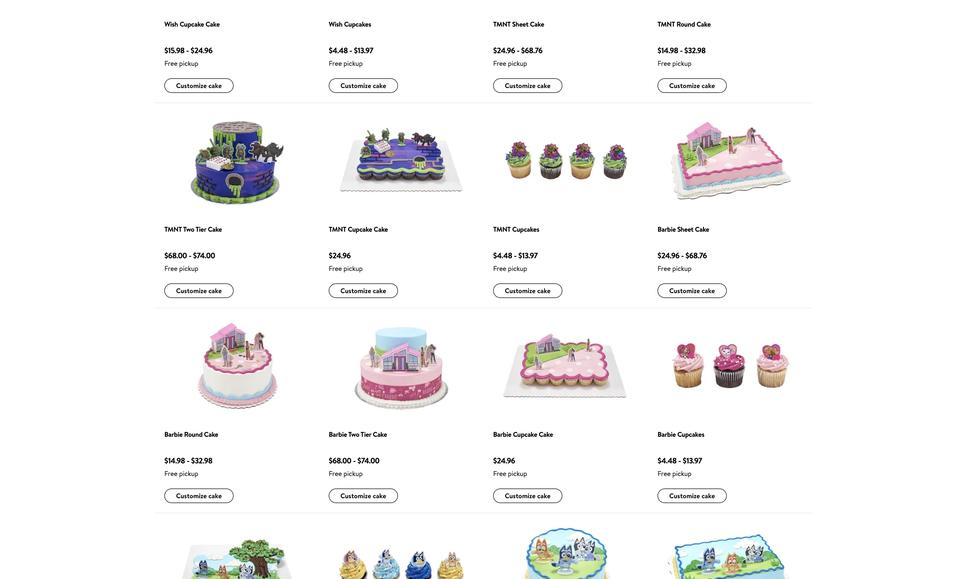 Task type: describe. For each thing, give the bounding box(es) containing it.
customize for barbie cupcake cake
[[505, 491, 536, 500]]

cupcake for barbie
[[513, 430, 538, 439]]

barbie two tier cake image
[[329, 318, 474, 414]]

pickup down barbie cupcake cake
[[508, 469, 527, 478]]

cake for wish cupcakes
[[373, 81, 386, 90]]

$24.96 for tmnt sheet cake
[[493, 45, 515, 56]]

cake for barbie round cake
[[204, 430, 218, 439]]

sheet for tmnt
[[512, 19, 529, 29]]

$24.96 - $68.76 element for barbie
[[658, 250, 727, 261]]

customize cake for tmnt cupcakes
[[505, 286, 551, 295]]

$32.98 for tmnt round cake
[[685, 45, 706, 56]]

pickup for tmnt two tier cake
[[179, 264, 198, 273]]

$15.98 - $24.96 element
[[164, 45, 234, 56]]

wish cupcake cake
[[164, 19, 220, 29]]

$4.48 for tmnt
[[493, 250, 513, 261]]

tmnt cupcakes image
[[493, 113, 639, 209]]

free for barbie cupcakes
[[658, 469, 671, 478]]

customize cake for barbie cupcakes
[[670, 491, 715, 500]]

$15.98 - $24.96 free pickup
[[164, 45, 213, 68]]

cake for tmnt cupcake cake
[[374, 224, 388, 234]]

$68.00 for tmnt
[[164, 250, 187, 261]]

barbie two tier cake
[[329, 430, 387, 439]]

customize cake for tmnt two tier cake
[[176, 286, 222, 295]]

tmnt round cake
[[658, 19, 711, 29]]

free for wish cupcakes
[[329, 59, 342, 68]]

$13.97 for tmnt cupcakes
[[519, 250, 538, 261]]

cupcakes for tmnt cupcakes
[[512, 224, 540, 234]]

$24.96 - $68.76 element for tmnt
[[493, 45, 562, 56]]

customize for barbie cupcakes
[[670, 491, 700, 500]]

- for tmnt sheet cake
[[517, 45, 520, 56]]

cake for barbie two tier cake
[[373, 491, 386, 500]]

cupcakes for barbie cupcakes
[[678, 430, 705, 439]]

$24.96 free pickup for tmnt
[[329, 250, 363, 273]]

customize for tmnt two tier cake
[[176, 286, 207, 295]]

two for barbie
[[348, 430, 360, 439]]

tier for barbie
[[361, 430, 372, 439]]

free for tmnt round cake
[[658, 59, 671, 68]]

$14.98 for barbie
[[164, 455, 185, 466]]

customize cake for wish cupcakes
[[341, 81, 386, 90]]

customize cake for wish cupcake cake
[[176, 81, 222, 90]]

pickup for barbie two tier cake
[[344, 469, 363, 478]]

$4.48 - $13.97 free pickup for tmnt
[[493, 250, 538, 273]]

free for wish cupcake cake
[[164, 59, 178, 68]]

- for wish cupcake cake
[[186, 45, 189, 56]]

cake for wish cupcake cake
[[209, 81, 222, 90]]

tier for tmnt
[[196, 224, 206, 234]]

bluey sheet cake image
[[658, 523, 803, 579]]

tmnt for $24.96
[[329, 224, 346, 234]]

$15.98
[[164, 45, 185, 56]]

free down barbie cupcake cake
[[493, 469, 507, 478]]

cake for barbie sheet cake
[[702, 286, 715, 295]]

barbie for $14.98 - $32.98
[[164, 430, 183, 439]]

$14.98 - $32.98 element for barbie
[[164, 455, 234, 466]]

cake for tmnt round cake
[[697, 19, 711, 29]]

cupcake for tmnt
[[348, 224, 372, 234]]

customize cake for barbie two tier cake
[[341, 491, 386, 500]]

customize cake for tmnt cupcake cake
[[341, 286, 386, 295]]

customize for tmnt sheet cake
[[505, 81, 536, 90]]

pickup for tmnt round cake
[[673, 59, 692, 68]]

- for barbie round cake
[[187, 455, 190, 466]]

$32.98 for barbie round cake
[[191, 455, 213, 466]]

tmnt cupcake cake
[[329, 224, 388, 234]]

barbie cupcake cake
[[493, 430, 553, 439]]

- for barbie two tier cake
[[353, 455, 356, 466]]

barbie round cake image
[[164, 318, 310, 414]]

$24.96 element for tmnt
[[329, 250, 398, 261]]

customize for wish cupcake cake
[[176, 81, 207, 90]]

$24.96 for tmnt cupcake cake
[[329, 250, 351, 261]]

customize for tmnt cupcakes
[[505, 286, 536, 295]]

cake for barbie cupcake cake
[[537, 491, 551, 500]]

customize cake for barbie cupcake cake
[[505, 491, 551, 500]]

wish for $4.48 - $13.97
[[329, 19, 343, 29]]

cake for barbie sheet cake
[[695, 224, 710, 234]]

tmnt cupcake cake image
[[329, 113, 474, 209]]

$24.96 for barbie sheet cake
[[658, 250, 680, 261]]

bluey cupcakes image
[[329, 523, 474, 579]]

two for tmnt
[[183, 224, 194, 234]]

$4.48 - $13.97 element for barbie cupcakes
[[658, 455, 727, 466]]

round for tmnt
[[677, 19, 695, 29]]

free for tmnt two tier cake
[[164, 264, 178, 273]]

$13.97 for barbie cupcakes
[[683, 455, 703, 466]]

barbie sheet cake image
[[658, 113, 803, 209]]

- for tmnt cupcakes
[[514, 250, 517, 261]]

barbie sheet cake
[[658, 224, 710, 234]]

bluey cupcake cake image
[[164, 523, 310, 579]]

cake for tmnt sheet cake
[[530, 19, 544, 29]]



Task type: locate. For each thing, give the bounding box(es) containing it.
$13.97 down tmnt cupcakes in the right of the page
[[519, 250, 538, 261]]

0 vertical spatial $68.00
[[164, 250, 187, 261]]

pickup for tmnt cupcakes
[[508, 264, 527, 273]]

0 horizontal spatial $32.98
[[191, 455, 213, 466]]

pickup
[[179, 59, 198, 68], [344, 59, 363, 68], [508, 59, 527, 68], [673, 59, 692, 68], [179, 264, 198, 273], [344, 264, 363, 273], [508, 264, 527, 273], [673, 264, 692, 273], [179, 469, 198, 478], [344, 469, 363, 478], [508, 469, 527, 478], [673, 469, 692, 478]]

1 horizontal spatial $4.48 - $13.97 element
[[493, 250, 562, 261]]

0 horizontal spatial $68.00 - $74.00 free pickup
[[164, 250, 215, 273]]

- down wish cupcakes
[[350, 45, 352, 56]]

$4.48 - $13.97 free pickup
[[329, 45, 374, 68], [493, 250, 538, 273], [658, 455, 703, 478]]

pickup down tmnt two tier cake
[[179, 264, 198, 273]]

$24.96 free pickup down tmnt cupcake cake
[[329, 250, 363, 273]]

cupcake
[[180, 19, 204, 29], [348, 224, 372, 234], [513, 430, 538, 439]]

- down barbie cupcakes
[[679, 455, 681, 466]]

$68.00 for barbie
[[329, 455, 352, 466]]

1 vertical spatial $4.48 - $13.97 free pickup
[[493, 250, 538, 273]]

- right $15.98
[[186, 45, 189, 56]]

2 wish from the left
[[329, 19, 343, 29]]

$32.98 down barbie round cake
[[191, 455, 213, 466]]

$14.98
[[658, 45, 679, 56], [164, 455, 185, 466]]

1 vertical spatial $68.00 - $74.00 element
[[329, 455, 398, 466]]

tmnt
[[493, 19, 511, 29], [658, 19, 675, 29], [164, 224, 182, 234], [329, 224, 346, 234], [493, 224, 511, 234]]

0 horizontal spatial $14.98 - $32.98 free pickup
[[164, 455, 213, 478]]

pickup for barbie sheet cake
[[673, 264, 692, 273]]

$32.98 down tmnt round cake
[[685, 45, 706, 56]]

2 vertical spatial $4.48 - $13.97 free pickup
[[658, 455, 703, 478]]

free
[[164, 59, 178, 68], [329, 59, 342, 68], [493, 59, 507, 68], [658, 59, 671, 68], [164, 264, 178, 273], [329, 264, 342, 273], [493, 264, 507, 273], [658, 264, 671, 273], [164, 469, 178, 478], [329, 469, 342, 478], [493, 469, 507, 478], [658, 469, 671, 478]]

- down tmnt cupcakes in the right of the page
[[514, 250, 517, 261]]

$24.96 - $68.76 free pickup
[[493, 45, 543, 68], [658, 250, 707, 273]]

0 vertical spatial $4.48 - $13.97 free pickup
[[329, 45, 374, 68]]

1 vertical spatial cupcakes
[[512, 224, 540, 234]]

$4.48 - $13.97 free pickup down wish cupcakes
[[329, 45, 374, 68]]

barbie for $68.00 - $74.00
[[329, 430, 347, 439]]

0 horizontal spatial sheet
[[512, 19, 529, 29]]

pickup down barbie round cake
[[179, 469, 198, 478]]

0 vertical spatial $74.00
[[193, 250, 215, 261]]

$14.98 - $32.98 element down tmnt round cake
[[658, 45, 727, 56]]

customize cake for barbie round cake
[[176, 491, 222, 500]]

- down barbie round cake
[[187, 455, 190, 466]]

- down tmnt two tier cake
[[189, 250, 191, 261]]

$14.98 - $32.98 free pickup down tmnt round cake
[[658, 45, 706, 68]]

- inside the $15.98 - $24.96 free pickup
[[186, 45, 189, 56]]

free down barbie two tier cake
[[329, 469, 342, 478]]

0 vertical spatial $14.98
[[658, 45, 679, 56]]

$4.48 - $13.97 element down wish cupcakes
[[329, 45, 398, 56]]

0 vertical spatial $32.98
[[685, 45, 706, 56]]

cake for barbie round cake
[[209, 491, 222, 500]]

$68.00 - $74.00 free pickup
[[164, 250, 215, 273], [329, 455, 380, 478]]

pickup for tmnt sheet cake
[[508, 59, 527, 68]]

$68.00 - $74.00 element down tmnt two tier cake
[[164, 250, 234, 261]]

$4.48
[[329, 45, 348, 56], [493, 250, 513, 261], [658, 455, 677, 466]]

tmnt two tier cake
[[164, 224, 222, 234]]

1 vertical spatial $32.98
[[191, 455, 213, 466]]

0 vertical spatial sheet
[[512, 19, 529, 29]]

$68.00 down tmnt two tier cake
[[164, 250, 187, 261]]

$24.96 - $68.76 element down "barbie sheet cake"
[[658, 250, 727, 261]]

1 vertical spatial $24.96 - $68.76 free pickup
[[658, 250, 707, 273]]

$14.98 - $32.98 free pickup down barbie round cake
[[164, 455, 213, 478]]

$14.98 for tmnt
[[658, 45, 679, 56]]

0 horizontal spatial cupcake
[[180, 19, 204, 29]]

- down barbie two tier cake
[[353, 455, 356, 466]]

-
[[186, 45, 189, 56], [350, 45, 352, 56], [517, 45, 520, 56], [680, 45, 683, 56], [189, 250, 191, 261], [514, 250, 517, 261], [682, 250, 684, 261], [187, 455, 190, 466], [353, 455, 356, 466], [679, 455, 681, 466]]

cupcake for wish
[[180, 19, 204, 29]]

$24.96 down tmnt cupcake cake
[[329, 250, 351, 261]]

0 horizontal spatial round
[[184, 430, 203, 439]]

0 horizontal spatial $24.96 element
[[329, 250, 398, 261]]

$68.00 - $74.00 free pickup down barbie two tier cake
[[329, 455, 380, 478]]

1 horizontal spatial wish
[[329, 19, 343, 29]]

0 horizontal spatial $14.98
[[164, 455, 185, 466]]

$24.96 - $68.76 element
[[493, 45, 562, 56], [658, 250, 727, 261]]

$13.97
[[354, 45, 374, 56], [519, 250, 538, 261], [683, 455, 703, 466]]

wish
[[164, 19, 178, 29], [329, 19, 343, 29]]

free inside the $15.98 - $24.96 free pickup
[[164, 59, 178, 68]]

0 vertical spatial $14.98 - $32.98 free pickup
[[658, 45, 706, 68]]

$4.48 - $13.97 element for tmnt cupcakes
[[493, 250, 562, 261]]

2 horizontal spatial $4.48 - $13.97 free pickup
[[658, 455, 703, 478]]

free down barbie cupcakes
[[658, 469, 671, 478]]

barbie round cake
[[164, 430, 218, 439]]

customize for tmnt cupcake cake
[[341, 286, 371, 295]]

wish cupcakes
[[329, 19, 371, 29]]

customize cake
[[176, 81, 222, 90], [341, 81, 386, 90], [505, 81, 551, 90], [670, 81, 715, 90], [176, 286, 222, 295], [341, 286, 386, 295], [505, 286, 551, 295], [670, 286, 715, 295], [176, 491, 222, 500], [341, 491, 386, 500], [505, 491, 551, 500], [670, 491, 715, 500]]

barbie for $24.96
[[493, 430, 512, 439]]

2 horizontal spatial cupcakes
[[678, 430, 705, 439]]

0 vertical spatial cupcake
[[180, 19, 204, 29]]

1 horizontal spatial $4.48
[[493, 250, 513, 261]]

2 vertical spatial $4.48
[[658, 455, 677, 466]]

$24.96 element for barbie
[[493, 455, 562, 466]]

1 horizontal spatial $24.96 - $68.76 free pickup
[[658, 250, 707, 273]]

0 horizontal spatial $24.96 - $68.76 element
[[493, 45, 562, 56]]

$24.96 - $68.76 free pickup for barbie
[[658, 250, 707, 273]]

tmnt two tier cake image
[[164, 113, 310, 209]]

- down "barbie sheet cake"
[[682, 250, 684, 261]]

0 horizontal spatial cupcakes
[[344, 19, 371, 29]]

$24.96 right $15.98
[[191, 45, 213, 56]]

1 horizontal spatial cupcakes
[[512, 224, 540, 234]]

$24.96 down "barbie sheet cake"
[[658, 250, 680, 261]]

$4.48 - $13.97 element
[[329, 45, 398, 56], [493, 250, 562, 261], [658, 455, 727, 466]]

pickup down wish cupcakes
[[344, 59, 363, 68]]

$24.96 element
[[329, 250, 398, 261], [493, 455, 562, 466]]

$68.00
[[164, 250, 187, 261], [329, 455, 352, 466]]

1 horizontal spatial tier
[[361, 430, 372, 439]]

cake
[[206, 19, 220, 29], [530, 19, 544, 29], [697, 19, 711, 29], [208, 224, 222, 234], [374, 224, 388, 234], [695, 224, 710, 234], [204, 430, 218, 439], [373, 430, 387, 439], [539, 430, 553, 439]]

$68.76 down tmnt sheet cake
[[521, 45, 543, 56]]

$68.00 - $74.00 element
[[164, 250, 234, 261], [329, 455, 398, 466]]

$14.98 - $32.98 element for tmnt
[[658, 45, 727, 56]]

$14.98 - $32.98 element
[[658, 45, 727, 56], [164, 455, 234, 466]]

customize for wish cupcakes
[[341, 81, 371, 90]]

0 horizontal spatial two
[[183, 224, 194, 234]]

$24.96 element down tmnt cupcake cake
[[329, 250, 398, 261]]

1 horizontal spatial $14.98 - $32.98 element
[[658, 45, 727, 56]]

customize cake for tmnt round cake
[[670, 81, 715, 90]]

1 vertical spatial $24.96 free pickup
[[493, 455, 527, 478]]

0 vertical spatial $68.00 - $74.00 element
[[164, 250, 234, 261]]

- for wish cupcakes
[[350, 45, 352, 56]]

0 vertical spatial tier
[[196, 224, 206, 234]]

$4.48 - $13.97 free pickup down tmnt cupcakes in the right of the page
[[493, 250, 538, 273]]

0 vertical spatial $68.00 - $74.00 free pickup
[[164, 250, 215, 273]]

$32.98
[[685, 45, 706, 56], [191, 455, 213, 466]]

$68.00 - $74.00 free pickup for tmnt
[[164, 250, 215, 273]]

$14.98 - $32.98 element down barbie round cake
[[164, 455, 234, 466]]

1 vertical spatial $14.98 - $32.98 element
[[164, 455, 234, 466]]

customize
[[176, 81, 207, 90], [341, 81, 371, 90], [505, 81, 536, 90], [670, 81, 700, 90], [176, 286, 207, 295], [341, 286, 371, 295], [505, 286, 536, 295], [670, 286, 700, 295], [176, 491, 207, 500], [341, 491, 371, 500], [505, 491, 536, 500], [670, 491, 700, 500]]

pickup down tmnt cupcake cake
[[344, 264, 363, 273]]

1 vertical spatial $68.00
[[329, 455, 352, 466]]

$68.00 - $74.00 element for tmnt
[[164, 250, 234, 261]]

$13.97 down barbie cupcakes
[[683, 455, 703, 466]]

bluey round cake image
[[493, 523, 639, 579]]

1 vertical spatial $68.76
[[686, 250, 707, 261]]

cupcakes
[[344, 19, 371, 29], [512, 224, 540, 234], [678, 430, 705, 439]]

barbie cupcakes
[[658, 430, 705, 439]]

tmnt for $4.48 - $13.97
[[493, 224, 511, 234]]

0 vertical spatial $24.96 - $68.76 free pickup
[[493, 45, 543, 68]]

$14.98 - $32.98 free pickup for barbie
[[164, 455, 213, 478]]

- for barbie cupcakes
[[679, 455, 681, 466]]

2 horizontal spatial $4.48
[[658, 455, 677, 466]]

$14.98 - $32.98 free pickup for tmnt
[[658, 45, 706, 68]]

$24.96 - $68.76 free pickup for tmnt
[[493, 45, 543, 68]]

free down tmnt round cake
[[658, 59, 671, 68]]

pickup for wish cupcakes
[[344, 59, 363, 68]]

free down tmnt cupcake cake
[[329, 264, 342, 273]]

two
[[183, 224, 194, 234], [348, 430, 360, 439]]

$24.96
[[191, 45, 213, 56], [493, 45, 515, 56], [329, 250, 351, 261], [658, 250, 680, 261], [493, 455, 515, 466]]

$24.96 down tmnt sheet cake
[[493, 45, 515, 56]]

0 vertical spatial $24.96 - $68.76 element
[[493, 45, 562, 56]]

$4.48 - $13.97 element for wish cupcakes
[[329, 45, 398, 56]]

$4.48 - $13.97 element down barbie cupcakes
[[658, 455, 727, 466]]

2 vertical spatial $13.97
[[683, 455, 703, 466]]

customize for barbie sheet cake
[[670, 286, 700, 295]]

1 vertical spatial $24.96 element
[[493, 455, 562, 466]]

0 vertical spatial $24.96 element
[[329, 250, 398, 261]]

pickup down tmnt round cake
[[673, 59, 692, 68]]

$14.98 down tmnt round cake
[[658, 45, 679, 56]]

1 horizontal spatial $13.97
[[519, 250, 538, 261]]

customize cake for barbie sheet cake
[[670, 286, 715, 295]]

0 horizontal spatial $13.97
[[354, 45, 374, 56]]

0 vertical spatial $24.96 free pickup
[[329, 250, 363, 273]]

sheet for barbie
[[678, 224, 694, 234]]

cake for tmnt cupcake cake
[[373, 286, 386, 295]]

1 horizontal spatial $74.00
[[358, 455, 380, 466]]

free for tmnt sheet cake
[[493, 59, 507, 68]]

barbie
[[658, 224, 676, 234], [164, 430, 183, 439], [329, 430, 347, 439], [493, 430, 512, 439], [658, 430, 676, 439]]

1 vertical spatial round
[[184, 430, 203, 439]]

1 vertical spatial $24.96 - $68.76 element
[[658, 250, 727, 261]]

$68.00 - $74.00 free pickup down tmnt two tier cake
[[164, 250, 215, 273]]

$68.76 for tmnt sheet cake
[[521, 45, 543, 56]]

cake
[[209, 81, 222, 90], [373, 81, 386, 90], [537, 81, 551, 90], [702, 81, 715, 90], [209, 286, 222, 295], [373, 286, 386, 295], [537, 286, 551, 295], [702, 286, 715, 295], [209, 491, 222, 500], [373, 491, 386, 500], [537, 491, 551, 500], [702, 491, 715, 500]]

$24.96 - $68.76 free pickup down tmnt sheet cake
[[493, 45, 543, 68]]

0 vertical spatial round
[[677, 19, 695, 29]]

1 horizontal spatial sheet
[[678, 224, 694, 234]]

$68.76 down "barbie sheet cake"
[[686, 250, 707, 261]]

1 horizontal spatial $68.00 - $74.00 element
[[329, 455, 398, 466]]

cake for tmnt round cake
[[702, 81, 715, 90]]

pickup down "barbie sheet cake"
[[673, 264, 692, 273]]

barbie for $24.96 - $68.76
[[658, 224, 676, 234]]

$24.96 - $68.76 element down tmnt sheet cake
[[493, 45, 562, 56]]

free down $15.98
[[164, 59, 178, 68]]

1 vertical spatial $74.00
[[358, 455, 380, 466]]

round
[[677, 19, 695, 29], [184, 430, 203, 439]]

pickup for barbie round cake
[[179, 469, 198, 478]]

1 horizontal spatial $24.96 free pickup
[[493, 455, 527, 478]]

tmnt sheet cake
[[493, 19, 544, 29]]

$68.00 - $74.00 element down barbie two tier cake
[[329, 455, 398, 466]]

0 horizontal spatial $74.00
[[193, 250, 215, 261]]

$13.97 for wish cupcakes
[[354, 45, 374, 56]]

cake for tmnt two tier cake
[[209, 286, 222, 295]]

0 horizontal spatial $4.48
[[329, 45, 348, 56]]

$74.00 for barbie two tier cake
[[358, 455, 380, 466]]

0 horizontal spatial $68.76
[[521, 45, 543, 56]]

1 vertical spatial $68.00 - $74.00 free pickup
[[329, 455, 380, 478]]

- down tmnt round cake
[[680, 45, 683, 56]]

$4.48 for wish
[[329, 45, 348, 56]]

$74.00 for tmnt two tier cake
[[193, 250, 215, 261]]

sheet
[[512, 19, 529, 29], [678, 224, 694, 234]]

free for barbie two tier cake
[[329, 469, 342, 478]]

2 horizontal spatial cupcake
[[513, 430, 538, 439]]

0 vertical spatial $4.48
[[329, 45, 348, 56]]

cake for barbie cupcakes
[[702, 491, 715, 500]]

barbie cupcakes image
[[658, 318, 803, 415]]

$4.48 - $13.97 free pickup down barbie cupcakes
[[658, 455, 703, 478]]

0 horizontal spatial $14.98 - $32.98 element
[[164, 455, 234, 466]]

1 horizontal spatial $4.48 - $13.97 free pickup
[[493, 250, 538, 273]]

0 vertical spatial two
[[183, 224, 194, 234]]

- down tmnt sheet cake
[[517, 45, 520, 56]]

$24.96 free pickup
[[329, 250, 363, 273], [493, 455, 527, 478]]

1 vertical spatial $4.48
[[493, 250, 513, 261]]

tier
[[196, 224, 206, 234], [361, 430, 372, 439]]

$4.48 - $13.97 free pickup for wish
[[329, 45, 374, 68]]

1 horizontal spatial round
[[677, 19, 695, 29]]

tmnt for $68.00 - $74.00
[[164, 224, 182, 234]]

pickup for wish cupcake cake
[[179, 59, 198, 68]]

customize cake for tmnt sheet cake
[[505, 81, 551, 90]]

$14.98 - $32.98 free pickup
[[658, 45, 706, 68], [164, 455, 213, 478]]

$68.76
[[521, 45, 543, 56], [686, 250, 707, 261]]

1 horizontal spatial $68.76
[[686, 250, 707, 261]]

2 horizontal spatial $4.48 - $13.97 element
[[658, 455, 727, 466]]

0 horizontal spatial $24.96 - $68.76 free pickup
[[493, 45, 543, 68]]

0 vertical spatial $13.97
[[354, 45, 374, 56]]

$4.48 down barbie cupcakes
[[658, 455, 677, 466]]

1 vertical spatial $14.98
[[164, 455, 185, 466]]

pickup down tmnt cupcakes in the right of the page
[[508, 264, 527, 273]]

0 horizontal spatial $68.00 - $74.00 element
[[164, 250, 234, 261]]

$13.97 down wish cupcakes
[[354, 45, 374, 56]]

customize for tmnt round cake
[[670, 81, 700, 90]]

$4.48 down tmnt cupcakes in the right of the page
[[493, 250, 513, 261]]

cake for barbie cupcake cake
[[539, 430, 553, 439]]

tmnt for $14.98 - $32.98
[[658, 19, 675, 29]]

2 vertical spatial $4.48 - $13.97 element
[[658, 455, 727, 466]]

1 horizontal spatial $68.00
[[329, 455, 352, 466]]

$4.48 for barbie
[[658, 455, 677, 466]]

pickup for barbie cupcakes
[[673, 469, 692, 478]]

0 vertical spatial $14.98 - $32.98 element
[[658, 45, 727, 56]]

1 vertical spatial cupcake
[[348, 224, 372, 234]]

1 horizontal spatial cupcake
[[348, 224, 372, 234]]

$4.48 - $13.97 element down tmnt cupcakes in the right of the page
[[493, 250, 562, 261]]

1 vertical spatial $14.98 - $32.98 free pickup
[[164, 455, 213, 478]]

1 horizontal spatial $14.98 - $32.98 free pickup
[[658, 45, 706, 68]]

1 horizontal spatial $68.00 - $74.00 free pickup
[[329, 455, 380, 478]]

$24.96 free pickup down barbie cupcake cake
[[493, 455, 527, 478]]

$4.48 - $13.97 free pickup for barbie
[[658, 455, 703, 478]]

0 horizontal spatial $4.48 - $13.97 free pickup
[[329, 45, 374, 68]]

2 horizontal spatial $13.97
[[683, 455, 703, 466]]

0 vertical spatial cupcakes
[[344, 19, 371, 29]]

$24.96 element down barbie cupcake cake
[[493, 455, 562, 466]]

free down "barbie sheet cake"
[[658, 264, 671, 273]]

1 horizontal spatial $32.98
[[685, 45, 706, 56]]

$74.00
[[193, 250, 215, 261], [358, 455, 380, 466]]

free down tmnt two tier cake
[[164, 264, 178, 273]]

$68.00 down barbie two tier cake
[[329, 455, 352, 466]]

free down barbie round cake
[[164, 469, 178, 478]]

1 horizontal spatial $24.96 - $68.76 element
[[658, 250, 727, 261]]

pickup down barbie two tier cake
[[344, 469, 363, 478]]

$24.96 down barbie cupcake cake
[[493, 455, 515, 466]]

cake for tmnt sheet cake
[[537, 81, 551, 90]]

$24.96 - $68.76 free pickup down "barbie sheet cake"
[[658, 250, 707, 273]]

0 horizontal spatial $68.00
[[164, 250, 187, 261]]

$74.00 down barbie two tier cake
[[358, 455, 380, 466]]

0 vertical spatial $68.76
[[521, 45, 543, 56]]

pickup down tmnt sheet cake
[[508, 59, 527, 68]]

customize for barbie round cake
[[176, 491, 207, 500]]

pickup down $15.98 - $24.96 element
[[179, 59, 198, 68]]

0 horizontal spatial $4.48 - $13.97 element
[[329, 45, 398, 56]]

$74.00 down tmnt two tier cake
[[193, 250, 215, 261]]

wish for $15.98 - $24.96
[[164, 19, 178, 29]]

free down tmnt sheet cake
[[493, 59, 507, 68]]

2 vertical spatial cupcake
[[513, 430, 538, 439]]

pickup inside the $15.98 - $24.96 free pickup
[[179, 59, 198, 68]]

barbie cupcake cake image
[[493, 318, 639, 415]]

free for barbie sheet cake
[[658, 264, 671, 273]]

tmnt for $24.96 - $68.76
[[493, 19, 511, 29]]

$4.48 down wish cupcakes
[[329, 45, 348, 56]]

free down tmnt cupcakes in the right of the page
[[493, 264, 507, 273]]

free down wish cupcakes
[[329, 59, 342, 68]]

cake for wish cupcake cake
[[206, 19, 220, 29]]

barbie for $4.48 - $13.97
[[658, 430, 676, 439]]

1 wish from the left
[[164, 19, 178, 29]]

$24.96 for barbie cupcake cake
[[493, 455, 515, 466]]

0 horizontal spatial $24.96 free pickup
[[329, 250, 363, 273]]

pickup down barbie cupcakes
[[673, 469, 692, 478]]

free for barbie round cake
[[164, 469, 178, 478]]

0 horizontal spatial tier
[[196, 224, 206, 234]]

tmnt cupcakes
[[493, 224, 540, 234]]

0 horizontal spatial wish
[[164, 19, 178, 29]]

2 vertical spatial cupcakes
[[678, 430, 705, 439]]

$14.98 down barbie round cake
[[164, 455, 185, 466]]

customize for barbie two tier cake
[[341, 491, 371, 500]]

1 horizontal spatial two
[[348, 430, 360, 439]]

$24.96 inside the $15.98 - $24.96 free pickup
[[191, 45, 213, 56]]

cake for tmnt cupcakes
[[537, 286, 551, 295]]

- for tmnt round cake
[[680, 45, 683, 56]]

1 vertical spatial two
[[348, 430, 360, 439]]

1 horizontal spatial $14.98
[[658, 45, 679, 56]]



Task type: vqa. For each thing, say whether or not it's contained in the screenshot.
TMNT for $24.96
yes



